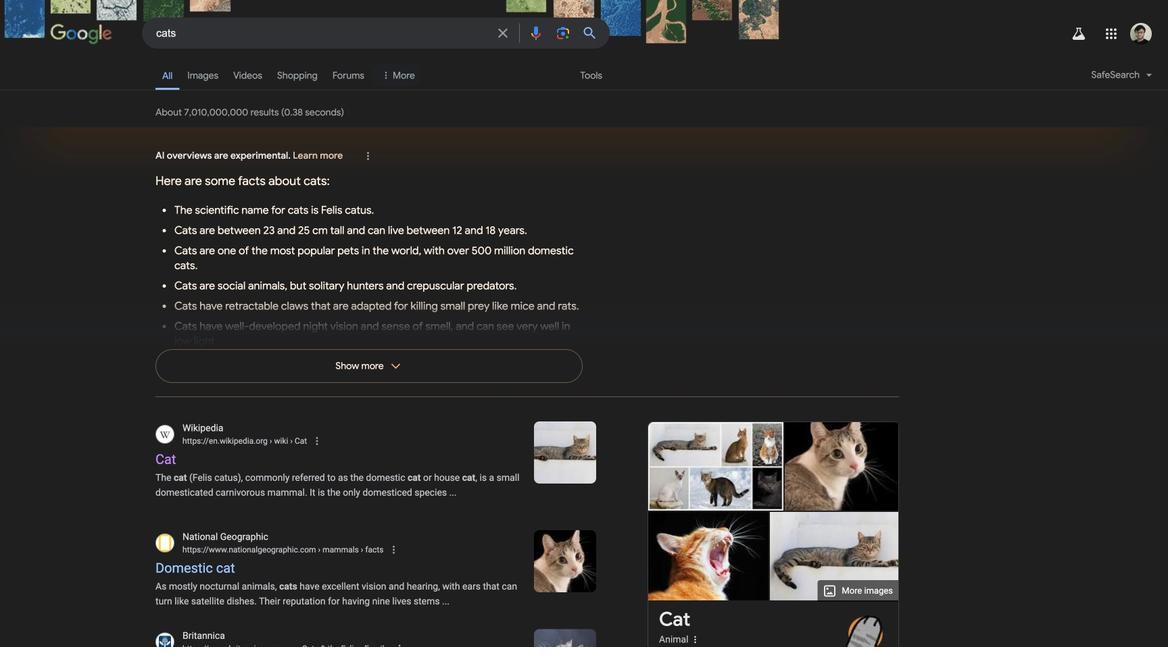 Task type: vqa. For each thing, say whether or not it's contained in the screenshot.
Search Labs icon
yes



Task type: locate. For each thing, give the bounding box(es) containing it.
heading
[[156, 173, 330, 189], [659, 609, 691, 631]]

navigation
[[0, 60, 1169, 98]]

1 vertical spatial heading
[[659, 609, 691, 631]]

None text field
[[183, 644, 388, 648]]

earth day 2024 image
[[50, 23, 112, 45]]

search by voice image
[[528, 25, 544, 41]]

more options image
[[689, 634, 702, 647]]

0 vertical spatial heading
[[156, 173, 330, 189]]

1 horizontal spatial heading
[[659, 609, 691, 631]]

cat - wikipedia image
[[766, 513, 911, 601]]

None search field
[[0, 17, 610, 49]]

None text field
[[183, 436, 307, 448], [268, 437, 307, 446], [183, 544, 384, 556], [316, 546, 384, 555], [283, 645, 388, 648], [183, 436, 307, 448], [268, 437, 307, 446], [183, 544, 384, 556], [316, 546, 384, 555], [283, 645, 388, 648]]

search by image image
[[555, 25, 571, 41]]

Search text field
[[156, 18, 487, 48]]



Task type: describe. For each thing, give the bounding box(es) containing it.
upload.wikimedia.org/wikipedia/commons/0/0b/cat_po... image
[[649, 423, 784, 511]]

search labs image
[[1071, 26, 1087, 42]]

cats from en.wikipedia.org image
[[534, 422, 596, 484]]

domestic cat image
[[785, 398, 899, 511]]

cats from www.nationalgeographic.com image
[[534, 531, 596, 593]]

more options image
[[690, 635, 701, 646]]

cat | breeds, origins, history, body types, senses, behavior ... image
[[648, 513, 772, 601]]

0 horizontal spatial heading
[[156, 173, 330, 189]]



